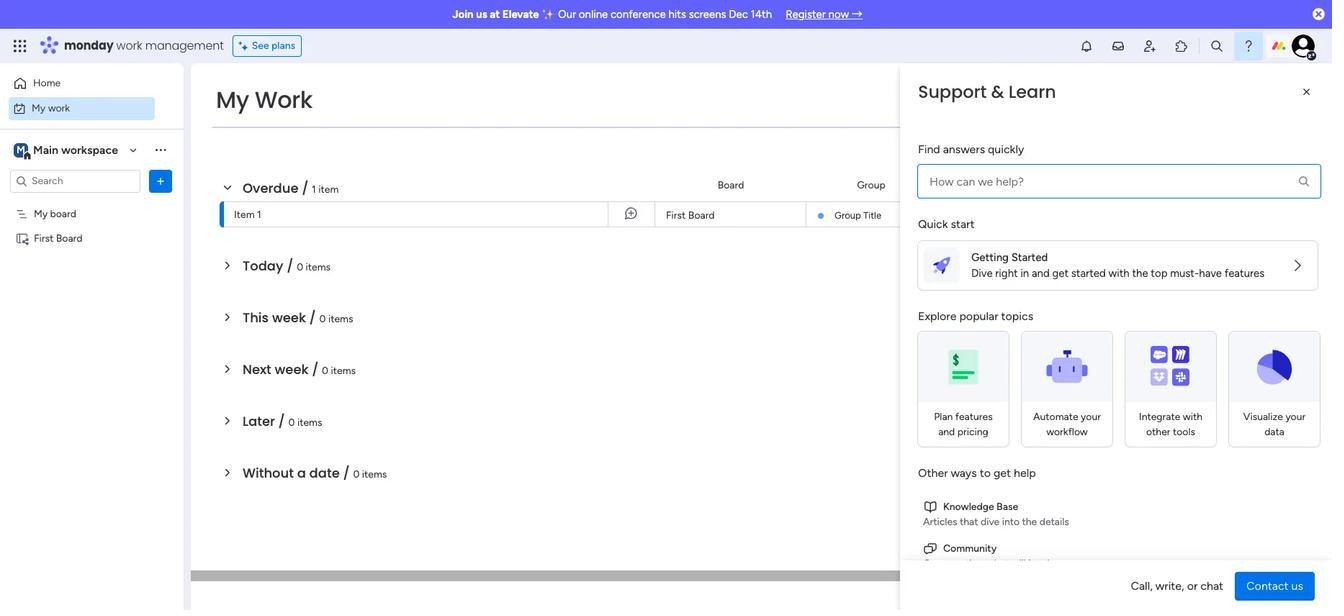 Task type: describe. For each thing, give the bounding box(es) containing it.
your for automate your workflow
[[1081, 411, 1102, 424]]

explore
[[919, 310, 957, 323]]

/ up next week / 0 items
[[309, 309, 316, 327]]

start
[[951, 218, 975, 231]]

search container element
[[918, 141, 1322, 199]]

visualize your data
[[1244, 411, 1306, 439]]

group for group
[[857, 179, 886, 191]]

my for my work
[[216, 84, 249, 116]]

main
[[33, 143, 58, 157]]

/ right later
[[279, 413, 285, 431]]

features inside getting started dive right in and get started with the top must-have features
[[1225, 267, 1265, 280]]

integrate with other tools
[[1140, 411, 1203, 439]]

workspace options image
[[153, 143, 168, 157]]

the inside getting started dive right in and get started with the top must-have features
[[1133, 267, 1149, 280]]

item 1
[[234, 209, 261, 221]]

1 vertical spatial first
[[34, 232, 54, 245]]

home button
[[9, 72, 155, 95]]

automate
[[1034, 411, 1079, 424]]

details
[[1040, 517, 1070, 529]]

0 inside today / 0 items
[[297, 262, 303, 274]]

date column
[[1061, 241, 1120, 253]]

call, write, or chat
[[1131, 580, 1224, 594]]

this
[[243, 309, 269, 327]]

shareable board image
[[15, 232, 29, 245]]

items inside without a date / 0 items
[[362, 469, 387, 481]]

dive
[[972, 267, 993, 280]]

inspire
[[1029, 558, 1059, 571]]

main content containing overdue /
[[191, 35, 1331, 611]]

register
[[786, 8, 826, 21]]

register now → link
[[786, 8, 863, 21]]

with inside integrate with other tools
[[1184, 411, 1203, 424]]

getting started logo image
[[934, 257, 951, 274]]

options image
[[153, 174, 168, 188]]

plan features and pricing link
[[918, 331, 1010, 448]]

plan features and pricing
[[935, 411, 993, 439]]

screens
[[689, 8, 727, 21]]

features inside "plan features and pricing"
[[956, 411, 993, 424]]

first board for 'first board' link
[[666, 210, 715, 222]]

first for 'first board' link
[[666, 210, 686, 222]]

that for articles
[[960, 517, 979, 529]]

our
[[558, 8, 576, 21]]

How can we help? search field
[[918, 164, 1322, 199]]

1 inside overdue / 1 item
[[312, 184, 316, 196]]

my board
[[34, 208, 76, 220]]

answers
[[944, 143, 986, 156]]

that for conversations
[[991, 558, 1009, 571]]

my work button
[[9, 97, 155, 120]]

integrate
[[1140, 411, 1181, 424]]

support & learn
[[919, 80, 1057, 104]]

1 vertical spatial get
[[994, 467, 1012, 481]]

integrate with other tools link
[[1125, 331, 1218, 448]]

/ left item
[[302, 179, 309, 197]]

work for monday
[[116, 37, 142, 54]]

now
[[829, 8, 850, 21]]

write,
[[1156, 580, 1185, 594]]

contact us button
[[1236, 573, 1316, 602]]

explore popular topics
[[919, 310, 1034, 323]]

customize
[[483, 120, 531, 133]]

overdue / 1 item
[[243, 179, 339, 197]]

pricing
[[958, 426, 989, 439]]

select product image
[[13, 39, 27, 53]]

0 horizontal spatial 1
[[257, 209, 261, 221]]

quick
[[919, 218, 948, 231]]

work for my
[[48, 102, 70, 114]]

at
[[490, 8, 500, 21]]

and inside "plan features and pricing"
[[939, 426, 956, 439]]

&
[[992, 80, 1005, 104]]

0 inside next week / 0 items
[[322, 365, 329, 378]]

find
[[919, 143, 941, 156]]

/ down this week / 0 items on the left bottom of page
[[312, 361, 319, 379]]

workspace image
[[14, 142, 28, 158]]

priority
[[1061, 276, 1093, 288]]

first for first board group
[[1064, 336, 1084, 348]]

with inside getting started dive right in and get started with the top must-have features
[[1109, 267, 1130, 280]]

must-
[[1171, 267, 1200, 280]]

register now →
[[786, 8, 863, 21]]

chat
[[1201, 580, 1224, 594]]

started
[[1072, 267, 1106, 280]]

/ right date
[[343, 465, 350, 483]]

management
[[145, 37, 224, 54]]

the inside extra links container element
[[1023, 517, 1038, 529]]

plan
[[935, 411, 953, 424]]

0 inside without a date / 0 items
[[353, 469, 360, 481]]

m
[[17, 144, 25, 156]]

board
[[50, 208, 76, 220]]

link container element for articles that dive into the details
[[924, 500, 1313, 515]]

column for date column
[[1085, 241, 1120, 253]]

see
[[252, 40, 269, 52]]

items right done in the top left of the page
[[429, 120, 454, 133]]

→
[[852, 8, 863, 21]]

extra links container element
[[918, 494, 1319, 611]]

group for group title
[[835, 210, 861, 221]]

ways
[[951, 467, 977, 481]]

today / 0 items
[[243, 257, 331, 275]]

invite members image
[[1143, 39, 1158, 53]]

first board heading
[[1064, 334, 1113, 349]]

other
[[1147, 426, 1171, 439]]

hide done items
[[380, 120, 454, 133]]

have
[[1200, 267, 1223, 280]]

other
[[919, 467, 948, 481]]

list box containing my board
[[0, 199, 184, 445]]

people
[[964, 179, 995, 191]]

search everything image
[[1210, 39, 1225, 53]]

without
[[243, 465, 294, 483]]

help
[[1014, 467, 1036, 481]]

automate your workflow
[[1034, 411, 1102, 439]]

into
[[1003, 517, 1020, 529]]

items inside this week / 0 items
[[328, 313, 353, 326]]

title
[[864, 210, 882, 221]]

visualize
[[1244, 411, 1284, 424]]

customize button
[[460, 115, 537, 138]]

visualize your data link
[[1229, 331, 1321, 448]]

monday work management
[[64, 37, 224, 54]]

/ right today
[[287, 257, 294, 275]]

items inside later / 0 items
[[298, 417, 322, 429]]

help button
[[1210, 570, 1261, 594]]

join
[[453, 8, 474, 21]]

and inside getting started dive right in and get started with the top must-have features
[[1032, 267, 1050, 280]]

conversations
[[924, 558, 988, 571]]

items inside next week / 0 items
[[331, 365, 356, 378]]

work
[[255, 84, 313, 116]]

today
[[243, 257, 284, 275]]



Task type: locate. For each thing, give the bounding box(es) containing it.
right
[[996, 267, 1018, 280]]

1 vertical spatial and
[[939, 426, 956, 439]]

notifications image
[[1080, 39, 1094, 53]]

0 vertical spatial and
[[1032, 267, 1050, 280]]

next week / 0 items
[[243, 361, 356, 379]]

apps image
[[1175, 39, 1189, 53]]

the left top
[[1133, 267, 1149, 280]]

date
[[309, 465, 340, 483]]

overdue
[[243, 179, 299, 197]]

week right next
[[275, 361, 309, 379]]

1 vertical spatial features
[[956, 411, 993, 424]]

1 vertical spatial first board
[[34, 232, 83, 245]]

column right the priority
[[1096, 276, 1131, 288]]

my for my board
[[34, 208, 48, 220]]

0 horizontal spatial us
[[476, 8, 488, 21]]

your up workflow
[[1081, 411, 1102, 424]]

0 horizontal spatial and
[[939, 426, 956, 439]]

2 horizontal spatial first
[[1064, 336, 1084, 348]]

or
[[1188, 580, 1198, 594]]

0 vertical spatial work
[[116, 37, 142, 54]]

us for join
[[476, 8, 488, 21]]

monday
[[64, 37, 114, 54]]

0 right later
[[289, 417, 295, 429]]

week right this
[[272, 309, 306, 327]]

knowledge
[[944, 501, 995, 514]]

0 down this week / 0 items on the left bottom of page
[[322, 365, 329, 378]]

0 up next week / 0 items
[[320, 313, 326, 326]]

no
[[1076, 363, 1090, 375]]

group
[[857, 179, 886, 191], [835, 210, 861, 221]]

0 right date
[[353, 469, 360, 481]]

0 inside this week / 0 items
[[320, 313, 326, 326]]

0 horizontal spatial first
[[34, 232, 54, 245]]

base
[[997, 501, 1019, 514]]

my down home
[[32, 102, 46, 114]]

week for next
[[275, 361, 309, 379]]

and
[[1032, 267, 1050, 280], [939, 426, 956, 439]]

date
[[1061, 241, 1083, 253]]

None search field
[[213, 115, 348, 138]]

1 vertical spatial us
[[1292, 580, 1304, 594]]

0 horizontal spatial features
[[956, 411, 993, 424]]

option
[[0, 201, 184, 204]]

items right date
[[362, 469, 387, 481]]

features right have
[[1225, 267, 1265, 280]]

get right "to" at the right bottom of the page
[[994, 467, 1012, 481]]

items up without a date / 0 items
[[298, 417, 322, 429]]

in
[[1021, 267, 1030, 280]]

1 horizontal spatial us
[[1292, 580, 1304, 594]]

get inside getting started dive right in and get started with the top must-have features
[[1053, 267, 1069, 280]]

and down plan
[[939, 426, 956, 439]]

0 vertical spatial that
[[960, 517, 979, 529]]

data
[[1265, 426, 1285, 439]]

week for this
[[272, 309, 306, 327]]

0 horizontal spatial first board
[[34, 232, 83, 245]]

14th
[[751, 8, 772, 21]]

item
[[234, 209, 255, 221]]

column up started at the top right of the page
[[1085, 241, 1120, 253]]

knowledge base
[[944, 501, 1019, 514]]

1 vertical spatial that
[[991, 558, 1009, 571]]

workspace selection element
[[14, 142, 120, 160]]

and right in
[[1032, 267, 1050, 280]]

group title
[[835, 210, 882, 221]]

inbox image
[[1112, 39, 1126, 53]]

search image
[[331, 121, 342, 133]]

first board link
[[664, 202, 798, 228]]

dec
[[729, 8, 748, 21]]

my left 'work'
[[216, 84, 249, 116]]

1 vertical spatial with
[[1184, 411, 1203, 424]]

1 horizontal spatial features
[[1225, 267, 1265, 280]]

learn
[[1009, 80, 1057, 104]]

my work
[[216, 84, 313, 116]]

Search in workspace field
[[30, 173, 120, 189]]

getting
[[972, 251, 1009, 264]]

next
[[243, 361, 271, 379]]

first board group
[[1061, 334, 1302, 384]]

items up this week / 0 items on the left bottom of page
[[306, 262, 331, 274]]

2 your from the left
[[1286, 411, 1306, 424]]

no selection
[[1076, 363, 1133, 375]]

with up tools
[[1184, 411, 1203, 424]]

item
[[319, 184, 339, 196]]

us for contact
[[1292, 580, 1304, 594]]

1 horizontal spatial first board
[[666, 210, 715, 222]]

0 vertical spatial link container element
[[924, 500, 1313, 515]]

group left the title
[[835, 210, 861, 221]]

us inside button
[[1292, 580, 1304, 594]]

your right visualize
[[1286, 411, 1306, 424]]

1 horizontal spatial that
[[991, 558, 1009, 571]]

1 link container element from the top
[[924, 500, 1313, 515]]

online
[[579, 8, 608, 21]]

conversations that will inspire you
[[924, 558, 1078, 571]]

first board inside group
[[1064, 336, 1113, 348]]

first inside 'first board' link
[[666, 210, 686, 222]]

1 right item
[[257, 209, 261, 221]]

with
[[1109, 267, 1130, 280], [1184, 411, 1203, 424]]

0 vertical spatial group
[[857, 179, 886, 191]]

link container element
[[924, 500, 1313, 515], [924, 542, 1313, 557]]

my left board
[[34, 208, 48, 220]]

1 horizontal spatial the
[[1133, 267, 1149, 280]]

later / 0 items
[[243, 413, 322, 431]]

1 vertical spatial week
[[275, 361, 309, 379]]

board
[[718, 179, 744, 191], [689, 210, 715, 222], [56, 232, 83, 245], [1086, 336, 1113, 348]]

link container element up call,
[[924, 542, 1313, 557]]

community
[[944, 543, 997, 555]]

0 vertical spatial us
[[476, 8, 488, 21]]

your for visualize your data
[[1286, 411, 1306, 424]]

my for my work
[[32, 102, 46, 114]]

my work
[[32, 102, 70, 114]]

0 vertical spatial column
[[1085, 241, 1120, 253]]

1 horizontal spatial 1
[[312, 184, 316, 196]]

first board for first board group
[[1064, 336, 1113, 348]]

work down home
[[48, 102, 70, 114]]

link container element containing knowledge base
[[924, 500, 1313, 515]]

your inside visualize your data
[[1286, 411, 1306, 424]]

board inside first board heading
[[1086, 336, 1113, 348]]

will
[[1012, 558, 1027, 571]]

0 vertical spatial with
[[1109, 267, 1130, 280]]

0 horizontal spatial work
[[48, 102, 70, 114]]

1 vertical spatial work
[[48, 102, 70, 114]]

0 vertical spatial features
[[1225, 267, 1265, 280]]

2 vertical spatial first board
[[1064, 336, 1113, 348]]

0 vertical spatial week
[[272, 309, 306, 327]]

0 horizontal spatial that
[[960, 517, 979, 529]]

1 your from the left
[[1081, 411, 1102, 424]]

1 horizontal spatial get
[[1053, 267, 1069, 280]]

1 horizontal spatial your
[[1286, 411, 1306, 424]]

automate your workflow link
[[1022, 331, 1114, 448]]

get left started at the top right of the page
[[1053, 267, 1069, 280]]

workflow
[[1047, 426, 1088, 439]]

my
[[216, 84, 249, 116], [32, 102, 46, 114], [34, 208, 48, 220]]

that
[[960, 517, 979, 529], [991, 558, 1009, 571]]

column for priority column
[[1096, 276, 1131, 288]]

0 vertical spatial 1
[[312, 184, 316, 196]]

1 horizontal spatial first
[[666, 210, 686, 222]]

board inside 'first board' link
[[689, 210, 715, 222]]

1 vertical spatial link container element
[[924, 542, 1313, 557]]

link container element containing community
[[924, 542, 1313, 557]]

1 horizontal spatial with
[[1184, 411, 1203, 424]]

priority column
[[1061, 276, 1131, 288]]

0 vertical spatial first board
[[666, 210, 715, 222]]

support
[[919, 80, 987, 104]]

list box
[[0, 199, 184, 445]]

0 horizontal spatial your
[[1081, 411, 1102, 424]]

that left will
[[991, 558, 1009, 571]]

the right into on the right
[[1023, 517, 1038, 529]]

quick start
[[919, 218, 975, 231]]

articles
[[924, 517, 958, 529]]

help image
[[1242, 39, 1256, 53]]

join us at elevate ✨ our online conference hits screens dec 14th
[[453, 8, 772, 21]]

1 vertical spatial column
[[1096, 276, 1131, 288]]

week
[[272, 309, 306, 327], [275, 361, 309, 379]]

items inside today / 0 items
[[306, 262, 331, 274]]

articles that dive into the details
[[924, 517, 1070, 529]]

my inside button
[[32, 102, 46, 114]]

1 left item
[[312, 184, 316, 196]]

1 horizontal spatial and
[[1032, 267, 1050, 280]]

work right monday
[[116, 37, 142, 54]]

find answers quickly
[[919, 143, 1025, 156]]

this week / 0 items
[[243, 309, 353, 327]]

0 horizontal spatial with
[[1109, 267, 1130, 280]]

help
[[1223, 575, 1249, 589]]

see plans button
[[232, 35, 302, 57]]

0 vertical spatial first
[[666, 210, 686, 222]]

1 vertical spatial group
[[835, 210, 861, 221]]

1 horizontal spatial work
[[116, 37, 142, 54]]

2 horizontal spatial first board
[[1064, 336, 1113, 348]]

2 vertical spatial first
[[1064, 336, 1084, 348]]

your inside automate your workflow
[[1081, 411, 1102, 424]]

link container element up details
[[924, 500, 1313, 515]]

first board
[[666, 210, 715, 222], [34, 232, 83, 245], [1064, 336, 1113, 348]]

features up pricing
[[956, 411, 993, 424]]

0 vertical spatial the
[[1133, 267, 1149, 280]]

done
[[403, 120, 426, 133]]

0 horizontal spatial get
[[994, 467, 1012, 481]]

header element
[[901, 63, 1333, 216]]

to
[[980, 467, 991, 481]]

features
[[1225, 267, 1265, 280], [956, 411, 993, 424]]

1 vertical spatial 1
[[257, 209, 261, 221]]

main content
[[191, 35, 1331, 611]]

top
[[1151, 267, 1168, 280]]

0
[[297, 262, 303, 274], [320, 313, 326, 326], [322, 365, 329, 378], [289, 417, 295, 429], [353, 469, 360, 481]]

items down this week / 0 items on the left bottom of page
[[331, 365, 356, 378]]

link container element for conversations that will inspire you
[[924, 542, 1313, 557]]

quickly
[[988, 143, 1025, 156]]

with right started at the top right of the page
[[1109, 267, 1130, 280]]

call,
[[1131, 580, 1153, 594]]

us left at
[[476, 8, 488, 21]]

hits
[[669, 8, 687, 21]]

0 horizontal spatial the
[[1023, 517, 1038, 529]]

jacob simon image
[[1292, 35, 1316, 58]]

group up the title
[[857, 179, 886, 191]]

contact
[[1247, 580, 1289, 594]]

you
[[1061, 558, 1078, 571]]

1 vertical spatial the
[[1023, 517, 1038, 529]]

a
[[297, 465, 306, 483]]

started
[[1012, 251, 1048, 264]]

2 link container element from the top
[[924, 542, 1313, 557]]

0 inside later / 0 items
[[289, 417, 295, 429]]

work inside button
[[48, 102, 70, 114]]

first inside first board heading
[[1064, 336, 1084, 348]]

Filter dashboard by text search field
[[213, 115, 348, 138]]

0 vertical spatial get
[[1053, 267, 1069, 280]]

that down 'knowledge'
[[960, 517, 979, 529]]

0 right today
[[297, 262, 303, 274]]

without a date / 0 items
[[243, 465, 387, 483]]

conference
[[611, 8, 666, 21]]

other ways to get help
[[919, 467, 1036, 481]]

hide
[[380, 120, 401, 133]]

us right 'contact'
[[1292, 580, 1304, 594]]

items up next week / 0 items
[[328, 313, 353, 326]]

workspace
[[61, 143, 118, 157]]

dive
[[981, 517, 1000, 529]]

work
[[116, 37, 142, 54], [48, 102, 70, 114]]



Task type: vqa. For each thing, say whether or not it's contained in the screenshot.
teammates
no



